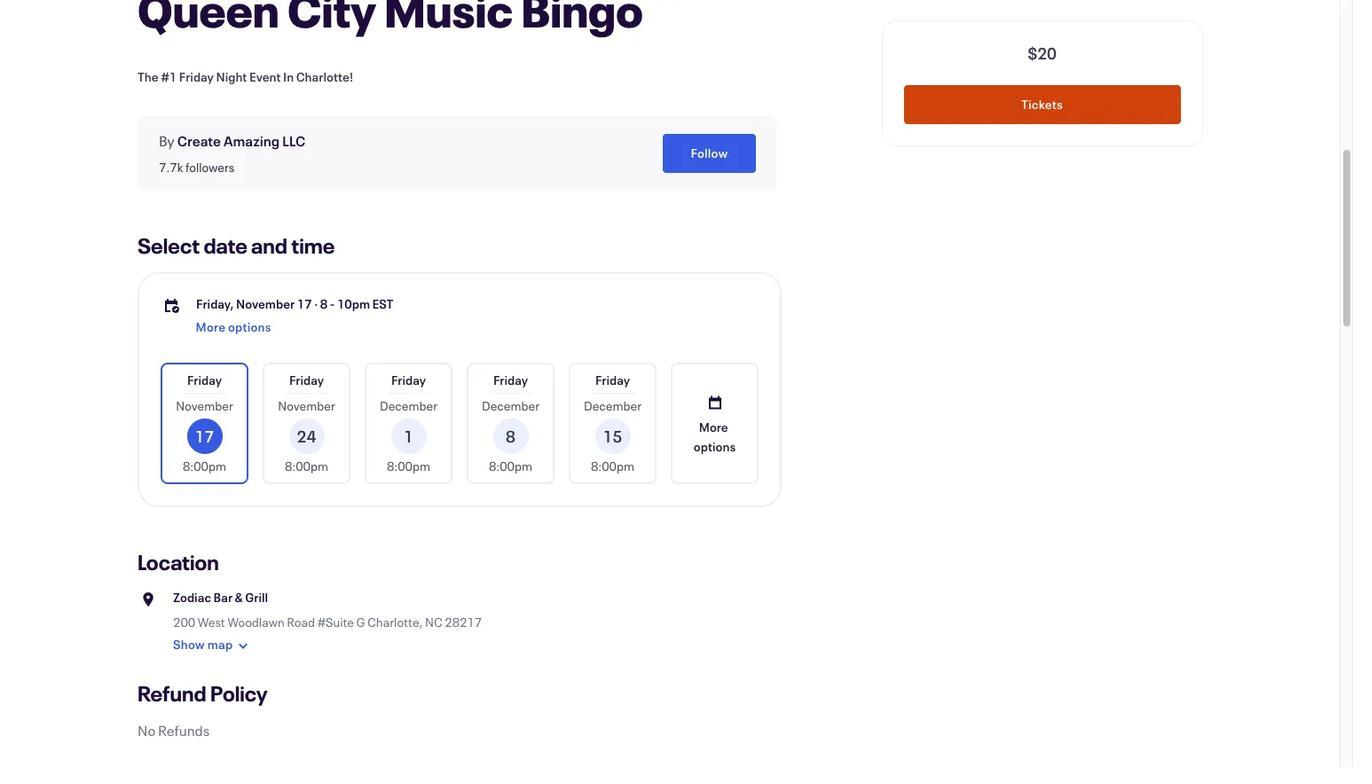 Task type: locate. For each thing, give the bounding box(es) containing it.
refund policy
[[138, 680, 268, 708]]

8
[[320, 296, 328, 312], [506, 426, 516, 447]]

west
[[198, 614, 225, 631]]

november
[[236, 296, 295, 312], [176, 398, 233, 414], [278, 398, 335, 414]]

the
[[138, 68, 159, 85]]

0 horizontal spatial more
[[196, 319, 226, 335]]

more inside the friday, november 17 · 8 - 10pm est more options
[[196, 319, 226, 335]]

friday for 8
[[493, 372, 528, 389]]

1 vertical spatial more options button
[[673, 365, 757, 483]]

event
[[249, 68, 281, 85]]

more options button
[[196, 313, 272, 342], [673, 365, 757, 483]]

1
[[404, 426, 414, 447]]

8:00pm
[[183, 458, 226, 475], [285, 458, 328, 475], [387, 458, 430, 475], [489, 458, 533, 475], [591, 458, 635, 475]]

8:00pm for 15
[[591, 458, 635, 475]]

map
[[207, 636, 233, 653]]

no
[[138, 721, 155, 740]]

2 horizontal spatial december
[[584, 398, 642, 414]]

december for 1
[[380, 398, 438, 414]]

0 vertical spatial 8
[[320, 296, 328, 312]]

1 vertical spatial more
[[699, 418, 728, 435]]

#suite
[[317, 614, 354, 631]]

1 vertical spatial 17
[[195, 426, 214, 447]]

0 horizontal spatial december
[[380, 398, 438, 414]]

friday for 24
[[289, 372, 324, 389]]

1 8:00pm from the left
[[183, 458, 226, 475]]

1 vertical spatial 8
[[506, 426, 516, 447]]

llc
[[282, 131, 306, 150]]

1 horizontal spatial more
[[699, 418, 728, 435]]

bar
[[213, 589, 233, 606]]

0 vertical spatial 17
[[297, 296, 312, 312]]

more
[[196, 319, 226, 335], [699, 418, 728, 435]]

0 vertical spatial options
[[228, 319, 272, 335]]

by
[[159, 131, 175, 150]]

5 8:00pm from the left
[[591, 458, 635, 475]]

create
[[177, 131, 221, 150]]

8:00pm for 24
[[285, 458, 328, 475]]

17
[[297, 296, 312, 312], [195, 426, 214, 447]]

#1
[[161, 68, 177, 85]]

0 vertical spatial more options button
[[196, 313, 272, 342]]

organizer profile element
[[138, 116, 777, 191]]

1 vertical spatial options
[[694, 438, 736, 455]]

4 8:00pm from the left
[[489, 458, 533, 475]]

10pm
[[337, 296, 370, 312]]

2 8:00pm from the left
[[285, 458, 328, 475]]

8:00pm for 17
[[183, 458, 226, 475]]

november for 17
[[176, 398, 233, 414]]

1 horizontal spatial 17
[[297, 296, 312, 312]]

road
[[287, 614, 315, 631]]

1 december from the left
[[380, 398, 438, 414]]

&
[[235, 589, 243, 606]]

1 horizontal spatial 8
[[506, 426, 516, 447]]

in
[[283, 68, 294, 85]]

1 horizontal spatial more options button
[[673, 365, 757, 483]]

0 vertical spatial more
[[196, 319, 226, 335]]

november inside the friday, november 17 · 8 - 10pm est more options
[[236, 296, 295, 312]]

tickets button
[[904, 85, 1181, 124]]

17 inside the friday, november 17 · 8 - 10pm est more options
[[297, 296, 312, 312]]

options
[[228, 319, 272, 335], [694, 438, 736, 455]]

3 8:00pm from the left
[[387, 458, 430, 475]]

show map
[[173, 636, 233, 653]]

0 horizontal spatial options
[[228, 319, 272, 335]]

0 horizontal spatial 8
[[320, 296, 328, 312]]

8:00pm for 1
[[387, 458, 430, 475]]

1 horizontal spatial december
[[482, 398, 540, 414]]

show
[[173, 636, 205, 653]]

friday
[[179, 68, 214, 85], [187, 372, 222, 389], [289, 372, 324, 389], [391, 372, 426, 389], [493, 372, 528, 389], [595, 372, 630, 389]]

the #1 friday night event in charlotte!
[[138, 68, 353, 85]]

december for 15
[[584, 398, 642, 414]]

december for 8
[[482, 398, 540, 414]]

date
[[204, 232, 247, 260]]

december
[[380, 398, 438, 414], [482, 398, 540, 414], [584, 398, 642, 414]]

friday for 15
[[595, 372, 630, 389]]

2 december from the left
[[482, 398, 540, 414]]

and
[[251, 232, 288, 260]]

g
[[356, 614, 365, 631]]

3 december from the left
[[584, 398, 642, 414]]



Task type: describe. For each thing, give the bounding box(es) containing it.
woodlawn
[[228, 614, 285, 631]]

$20
[[1028, 43, 1057, 64]]

8:00pm for 8
[[489, 458, 533, 475]]

grill
[[245, 589, 268, 606]]

select date and time
[[138, 232, 335, 260]]

7.7k
[[159, 159, 183, 176]]

charlotte,
[[367, 614, 423, 631]]

0 horizontal spatial more options button
[[196, 313, 272, 342]]

follow button
[[663, 134, 755, 173]]

night
[[216, 68, 247, 85]]

28217
[[445, 614, 482, 631]]

15
[[603, 426, 623, 447]]

location
[[138, 548, 219, 577]]

charlotte!
[[296, 68, 353, 85]]

est
[[372, 296, 393, 312]]

0 horizontal spatial 17
[[195, 426, 214, 447]]

amazing
[[224, 131, 280, 150]]

zodiac bar & grill 200 west woodlawn road #suite g charlotte, nc 28217
[[173, 589, 482, 631]]

friday for 17
[[187, 372, 222, 389]]

·
[[314, 296, 318, 312]]

options inside the friday, november 17 · 8 - 10pm est more options
[[228, 319, 272, 335]]

24
[[297, 426, 317, 447]]

friday,
[[196, 296, 234, 312]]

time
[[291, 232, 335, 260]]

followers
[[185, 159, 235, 176]]

friday for 1
[[391, 372, 426, 389]]

follow
[[690, 145, 728, 162]]

more inside more options
[[699, 418, 728, 435]]

policy
[[210, 680, 268, 708]]

select
[[138, 232, 200, 260]]

nc
[[425, 614, 443, 631]]

show map button
[[173, 632, 254, 660]]

friday, november 17 · 8 - 10pm est more options
[[196, 296, 393, 335]]

more options
[[694, 418, 736, 455]]

no refunds
[[138, 721, 210, 740]]

8 inside the friday, november 17 · 8 - 10pm est more options
[[320, 296, 328, 312]]

november for 24
[[278, 398, 335, 414]]

-
[[330, 296, 335, 312]]

1 horizontal spatial options
[[694, 438, 736, 455]]

by create amazing llc 7.7k followers
[[159, 131, 306, 176]]

refund
[[138, 680, 206, 708]]

zodiac
[[173, 589, 211, 606]]

tickets
[[1022, 96, 1064, 113]]

refunds
[[158, 721, 210, 740]]

200
[[173, 614, 195, 631]]



Task type: vqa. For each thing, say whether or not it's contained in the screenshot.
Collection image for Self-care: virtual wellness, yoga & fitness events
no



